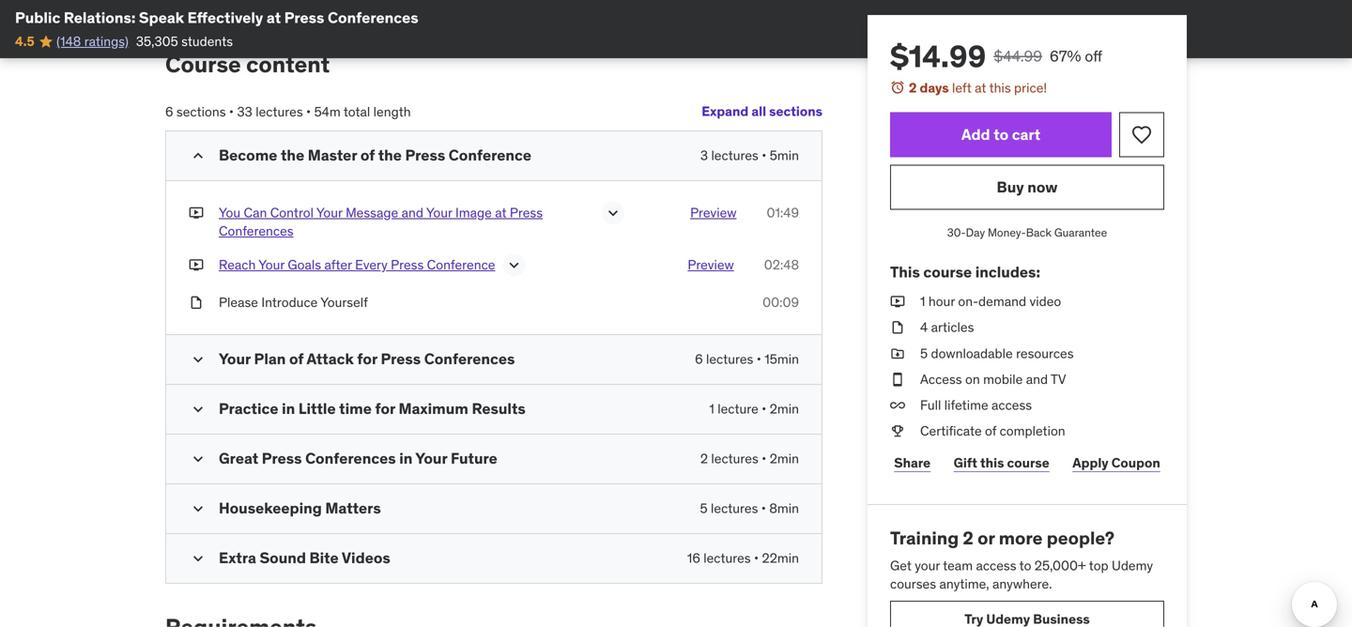 Task type: locate. For each thing, give the bounding box(es) containing it.
• right lecture
[[762, 401, 767, 417]]

$14.99 $44.99 67% off
[[891, 38, 1103, 75]]

2min up 8min
[[770, 450, 799, 467]]

0 horizontal spatial 1
[[710, 401, 715, 417]]

public relations: speak effectively at press conferences
[[15, 8, 419, 27]]

small image up small image
[[189, 400, 208, 419]]

small image down small image
[[189, 500, 208, 518]]

xsmall image
[[189, 256, 204, 274], [891, 293, 906, 311], [189, 293, 204, 312], [891, 319, 906, 337], [891, 345, 906, 363], [891, 396, 906, 415]]

1 vertical spatial 6
[[695, 351, 703, 368]]

0 horizontal spatial the
[[281, 146, 305, 165]]

for for time
[[375, 399, 395, 418]]

1 horizontal spatial 6
[[695, 351, 703, 368]]

1 vertical spatial preview
[[688, 256, 734, 273]]

1 horizontal spatial 5
[[921, 345, 928, 362]]

public
[[15, 8, 60, 27]]

0 horizontal spatial of
[[289, 349, 304, 369]]

1 horizontal spatial in
[[399, 449, 413, 468]]

1 horizontal spatial the
[[378, 146, 402, 165]]

0 vertical spatial to
[[994, 125, 1009, 144]]

and left tv in the right of the page
[[1026, 371, 1048, 388]]

1 vertical spatial 2min
[[770, 450, 799, 467]]

5 up 16
[[700, 500, 708, 517]]

0 vertical spatial 1
[[921, 293, 926, 310]]

0 vertical spatial xsmall image
[[189, 204, 204, 222]]

your left future
[[416, 449, 448, 468]]

conference for reach your goals after every press conference
[[427, 256, 495, 273]]

0 horizontal spatial at
[[267, 8, 281, 27]]

• for your plan of attack for press conferences
[[757, 351, 762, 368]]

preview
[[690, 204, 737, 221], [688, 256, 734, 273]]

practice in little time for maximum results
[[219, 399, 526, 418]]

4
[[921, 319, 928, 336]]

1 vertical spatial access
[[976, 557, 1017, 574]]

(148
[[57, 33, 81, 50]]

5 down 4
[[921, 345, 928, 362]]

great press conferences in your future
[[219, 449, 498, 468]]

video
[[1030, 293, 1062, 310]]

6 left the 15min on the bottom right of the page
[[695, 351, 703, 368]]

attack
[[307, 349, 354, 369]]

please introduce yourself
[[219, 294, 368, 311]]

preview down 3
[[690, 204, 737, 221]]

the
[[281, 146, 305, 165], [378, 146, 402, 165]]

1 vertical spatial in
[[399, 449, 413, 468]]

the left master
[[281, 146, 305, 165]]

1 vertical spatial to
[[1020, 557, 1032, 574]]

xsmall image up share
[[891, 422, 906, 441]]

tv
[[1051, 371, 1067, 388]]

25,000+
[[1035, 557, 1087, 574]]

goals
[[288, 256, 321, 273]]

1 vertical spatial for
[[375, 399, 395, 418]]

sections inside dropdown button
[[769, 103, 823, 120]]

press for the
[[405, 146, 445, 165]]

2 horizontal spatial at
[[975, 79, 987, 96]]

small image
[[189, 147, 208, 165], [189, 350, 208, 369], [189, 400, 208, 419], [189, 500, 208, 518], [189, 549, 208, 568]]

lectures down lecture
[[711, 450, 759, 467]]

• left the 15min on the bottom right of the page
[[757, 351, 762, 368]]

access down mobile at the bottom right
[[992, 397, 1032, 414]]

• for extra sound bite videos
[[754, 550, 759, 567]]

preview left 02:48
[[688, 256, 734, 273]]

expand
[[702, 103, 749, 120]]

course up the hour
[[924, 262, 972, 282]]

small image for your
[[189, 350, 208, 369]]

0 horizontal spatial sections
[[177, 103, 226, 120]]

xsmall image left you
[[189, 204, 204, 222]]

0 vertical spatial conference
[[449, 146, 532, 165]]

6 down "course"
[[165, 103, 173, 120]]

small image for extra
[[189, 549, 208, 568]]

apply coupon button
[[1069, 444, 1165, 482]]

please
[[219, 294, 258, 311]]

2 right alarm image
[[909, 79, 917, 96]]

full lifetime access
[[921, 397, 1032, 414]]

future
[[451, 449, 498, 468]]

yourself
[[321, 294, 368, 311]]

0 vertical spatial for
[[357, 349, 378, 369]]

conference
[[449, 146, 532, 165], [427, 256, 495, 273]]

press up content
[[284, 8, 324, 27]]

• left 22min
[[754, 550, 759, 567]]

buy now button
[[891, 165, 1165, 210]]

your inside 'button'
[[259, 256, 285, 273]]

of right master
[[361, 146, 375, 165]]

6 for 6 sections • 33 lectures • 54m total length
[[165, 103, 173, 120]]

1 vertical spatial 5
[[700, 500, 708, 517]]

5 for 5 downloadable resources
[[921, 345, 928, 362]]

conference for become the master of the press conference
[[449, 146, 532, 165]]

press down length
[[405, 146, 445, 165]]

small image left extra
[[189, 549, 208, 568]]

hour
[[929, 293, 955, 310]]

8min
[[770, 500, 799, 517]]

3
[[701, 147, 708, 164]]

top
[[1089, 557, 1109, 574]]

• for housekeeping matters
[[762, 500, 766, 517]]

course down "completion"
[[1007, 454, 1050, 471]]

this
[[990, 79, 1011, 96], [981, 454, 1005, 471]]

1 horizontal spatial to
[[1020, 557, 1032, 574]]

this right gift
[[981, 454, 1005, 471]]

0 horizontal spatial 2
[[701, 450, 708, 467]]

5
[[921, 345, 928, 362], [700, 500, 708, 517]]

demand
[[979, 293, 1027, 310]]

0 vertical spatial 5
[[921, 345, 928, 362]]

your left image on the left top of the page
[[426, 204, 452, 221]]

4 small image from the top
[[189, 500, 208, 518]]

show lecture description image
[[505, 256, 524, 275]]

conference inside reach your goals after every press conference 'button'
[[427, 256, 495, 273]]

1 left lecture
[[710, 401, 715, 417]]

1 vertical spatial conference
[[427, 256, 495, 273]]

effectively
[[188, 8, 263, 27]]

housekeeping
[[219, 499, 322, 518]]

0 horizontal spatial and
[[402, 204, 424, 221]]

(148 ratings)
[[57, 33, 129, 50]]

• for practice in little time for maximum results
[[762, 401, 767, 417]]

5 small image from the top
[[189, 549, 208, 568]]

1 for 1 lecture • 2min
[[710, 401, 715, 417]]

extra
[[219, 549, 256, 568]]

and inside you can control your message and your image at press conferences
[[402, 204, 424, 221]]

5 lectures • 8min
[[700, 500, 799, 517]]

press for every
[[391, 256, 424, 273]]

at right effectively
[[267, 8, 281, 27]]

in left little
[[282, 399, 295, 418]]

1 horizontal spatial of
[[361, 146, 375, 165]]

lectures for great press conferences in your future
[[711, 450, 759, 467]]

2 up 5 lectures • 8min
[[701, 450, 708, 467]]

lectures for housekeeping matters
[[711, 500, 758, 517]]

0 horizontal spatial to
[[994, 125, 1009, 144]]

1 vertical spatial at
[[975, 79, 987, 96]]

• left 54m
[[306, 103, 311, 120]]

this
[[891, 262, 920, 282]]

1 horizontal spatial 2
[[909, 79, 917, 96]]

in down the maximum at the bottom left
[[399, 449, 413, 468]]

lectures up lecture
[[706, 351, 754, 368]]

matters
[[325, 499, 381, 518]]

your plan of attack for press conferences
[[219, 349, 515, 369]]

access
[[921, 371, 962, 388]]

and right message
[[402, 204, 424, 221]]

xsmall image
[[189, 204, 204, 222], [891, 370, 906, 389], [891, 422, 906, 441]]

certificate of completion
[[921, 423, 1066, 440]]

6 sections • 33 lectures • 54m total length
[[165, 103, 411, 120]]

0 vertical spatial 2min
[[770, 401, 799, 417]]

access on mobile and tv
[[921, 371, 1067, 388]]

gift this course
[[954, 454, 1050, 471]]

1 horizontal spatial and
[[1026, 371, 1048, 388]]

the down length
[[378, 146, 402, 165]]

2min
[[770, 401, 799, 417], [770, 450, 799, 467]]

2 vertical spatial at
[[495, 204, 507, 221]]

press right image on the left top of the page
[[510, 204, 543, 221]]

0 horizontal spatial 6
[[165, 103, 173, 120]]

• left 8min
[[762, 500, 766, 517]]

2 2min from the top
[[770, 450, 799, 467]]

1 small image from the top
[[189, 147, 208, 165]]

0 vertical spatial access
[[992, 397, 1032, 414]]

2 vertical spatial xsmall image
[[891, 422, 906, 441]]

press right every
[[391, 256, 424, 273]]

extra sound bite videos
[[219, 549, 391, 568]]

press inside reach your goals after every press conference 'button'
[[391, 256, 424, 273]]

0 vertical spatial in
[[282, 399, 295, 418]]

press up practice in little time for maximum results
[[381, 349, 421, 369]]

small image left become at the left of page
[[189, 147, 208, 165]]

add to cart
[[962, 125, 1041, 144]]

for right time on the left bottom of the page
[[375, 399, 395, 418]]

$14.99
[[891, 38, 987, 75]]

1 vertical spatial of
[[289, 349, 304, 369]]

mobile
[[984, 371, 1023, 388]]

your
[[316, 204, 343, 221], [426, 204, 452, 221], [259, 256, 285, 273], [219, 349, 251, 369], [416, 449, 448, 468]]

2 horizontal spatial 2
[[963, 527, 974, 550]]

1 horizontal spatial sections
[[769, 103, 823, 120]]

1 vertical spatial xsmall image
[[891, 370, 906, 389]]

of down "full lifetime access"
[[985, 423, 997, 440]]

for
[[357, 349, 378, 369], [375, 399, 395, 418]]

sections left "33"
[[177, 103, 226, 120]]

0 vertical spatial and
[[402, 204, 424, 221]]

0 vertical spatial of
[[361, 146, 375, 165]]

sections right all
[[769, 103, 823, 120]]

xsmall image for certificate
[[891, 422, 906, 441]]

2
[[909, 79, 917, 96], [701, 450, 708, 467], [963, 527, 974, 550]]

2 small image from the top
[[189, 350, 208, 369]]

cart
[[1012, 125, 1041, 144]]

• for great press conferences in your future
[[762, 450, 767, 467]]

small image
[[189, 450, 208, 469]]

0 vertical spatial 2
[[909, 79, 917, 96]]

conference up image on the left top of the page
[[449, 146, 532, 165]]

lectures left 8min
[[711, 500, 758, 517]]

share button
[[891, 444, 935, 482]]

in
[[282, 399, 295, 418], [399, 449, 413, 468]]

people?
[[1047, 527, 1115, 550]]

at right left
[[975, 79, 987, 96]]

at right image on the left top of the page
[[495, 204, 507, 221]]

2 horizontal spatial of
[[985, 423, 997, 440]]

0 vertical spatial 6
[[165, 103, 173, 120]]

2min right lecture
[[770, 401, 799, 417]]

your left goals
[[259, 256, 285, 273]]

1 vertical spatial course
[[1007, 454, 1050, 471]]

this left price!
[[990, 79, 1011, 96]]

become
[[219, 146, 278, 165]]

for right attack
[[357, 349, 378, 369]]

press
[[284, 8, 324, 27], [405, 146, 445, 165], [510, 204, 543, 221], [391, 256, 424, 273], [381, 349, 421, 369], [262, 449, 302, 468]]

sound
[[260, 549, 306, 568]]

2 vertical spatial 2
[[963, 527, 974, 550]]

lectures right 16
[[704, 550, 751, 567]]

1 horizontal spatial 1
[[921, 293, 926, 310]]

1 vertical spatial 1
[[710, 401, 715, 417]]

lectures right 3
[[712, 147, 759, 164]]

1 horizontal spatial at
[[495, 204, 507, 221]]

small image left plan
[[189, 350, 208, 369]]

0 vertical spatial this
[[990, 79, 1011, 96]]

conferences inside you can control your message and your image at press conferences
[[219, 223, 294, 240]]

conference left show lecture description icon on the left top
[[427, 256, 495, 273]]

your right control
[[316, 204, 343, 221]]

1 2min from the top
[[770, 401, 799, 417]]

0 vertical spatial course
[[924, 262, 972, 282]]

you can control your message and your image at press conferences
[[219, 204, 543, 240]]

16 lectures • 22min
[[687, 550, 799, 567]]

more
[[999, 527, 1043, 550]]

small image for become
[[189, 147, 208, 165]]

3 small image from the top
[[189, 400, 208, 419]]

of right plan
[[289, 349, 304, 369]]

1 vertical spatial and
[[1026, 371, 1048, 388]]

lecture
[[718, 401, 759, 417]]

5min
[[770, 147, 799, 164]]

6
[[165, 103, 173, 120], [695, 351, 703, 368]]

course
[[924, 262, 972, 282], [1007, 454, 1050, 471]]

0 horizontal spatial 5
[[700, 500, 708, 517]]

1 vertical spatial 2
[[701, 450, 708, 467]]

xsmall image left access
[[891, 370, 906, 389]]

1 left the hour
[[921, 293, 926, 310]]

sections
[[769, 103, 823, 120], [177, 103, 226, 120]]

image
[[456, 204, 492, 221]]

lectures for extra sound bite videos
[[704, 550, 751, 567]]

to left cart
[[994, 125, 1009, 144]]

1 sections from the left
[[769, 103, 823, 120]]

2 left the or in the right of the page
[[963, 527, 974, 550]]

lectures for become the master of the press conference
[[712, 147, 759, 164]]

• left 5min
[[762, 147, 767, 164]]

xsmall image for 1 hour on-demand video
[[891, 293, 906, 311]]

to up anywhere.
[[1020, 557, 1032, 574]]

access down the or in the right of the page
[[976, 557, 1017, 574]]

become the master of the press conference
[[219, 146, 532, 165]]

• down 1 lecture • 2min
[[762, 450, 767, 467]]

1 vertical spatial this
[[981, 454, 1005, 471]]



Task type: describe. For each thing, give the bounding box(es) containing it.
2 for 2 days left at this price!
[[909, 79, 917, 96]]

2 vertical spatial of
[[985, 423, 997, 440]]

all
[[752, 103, 767, 120]]

every
[[355, 256, 388, 273]]

• left "33"
[[229, 103, 234, 120]]

apply coupon
[[1073, 454, 1161, 471]]

reach
[[219, 256, 256, 273]]

0 vertical spatial preview
[[690, 204, 737, 221]]

02:48
[[764, 256, 799, 273]]

gift this course link
[[950, 444, 1054, 482]]

after
[[324, 256, 352, 273]]

great
[[219, 449, 259, 468]]

maximum
[[399, 399, 469, 418]]

35,305
[[136, 33, 178, 50]]

left
[[952, 79, 972, 96]]

on
[[966, 371, 980, 388]]

certificate
[[921, 423, 982, 440]]

lectures right "33"
[[256, 103, 303, 120]]

to inside button
[[994, 125, 1009, 144]]

off
[[1085, 46, 1103, 66]]

3 lectures • 5min
[[701, 147, 799, 164]]

16
[[687, 550, 701, 567]]

expand all sections button
[[702, 93, 823, 131]]

message
[[346, 204, 398, 221]]

at inside you can control your message and your image at press conferences
[[495, 204, 507, 221]]

back
[[1026, 226, 1052, 240]]

00:09
[[763, 294, 799, 311]]

add to cart button
[[891, 112, 1112, 157]]

press for at
[[284, 8, 324, 27]]

videos
[[342, 549, 391, 568]]

your left plan
[[219, 349, 251, 369]]

team
[[943, 557, 973, 574]]

relations:
[[64, 8, 136, 27]]

1 horizontal spatial course
[[1007, 454, 1050, 471]]

show lecture description image
[[604, 204, 623, 223]]

0 horizontal spatial course
[[924, 262, 972, 282]]

control
[[270, 204, 314, 221]]

resources
[[1016, 345, 1074, 362]]

course content
[[165, 50, 330, 78]]

22min
[[762, 550, 799, 567]]

press right great
[[262, 449, 302, 468]]

articles
[[931, 319, 975, 336]]

2 sections from the left
[[177, 103, 226, 120]]

0 horizontal spatial in
[[282, 399, 295, 418]]

press inside you can control your message and your image at press conferences
[[510, 204, 543, 221]]

udemy
[[1112, 557, 1154, 574]]

length
[[374, 103, 411, 120]]

2 days left at this price!
[[909, 79, 1047, 96]]

master
[[308, 146, 357, 165]]

introduce
[[261, 294, 318, 311]]

includes:
[[976, 262, 1041, 282]]

xsmall image for full lifetime access
[[891, 396, 906, 415]]

you
[[219, 204, 241, 221]]

2min for great press conferences in your future
[[770, 450, 799, 467]]

wishlist image
[[1131, 124, 1154, 146]]

now
[[1028, 178, 1058, 197]]

1 the from the left
[[281, 146, 305, 165]]

your
[[915, 557, 940, 574]]

67%
[[1050, 46, 1082, 66]]

30-
[[948, 226, 966, 240]]

for for attack
[[357, 349, 378, 369]]

buy
[[997, 178, 1025, 197]]

can
[[244, 204, 267, 221]]

1 lecture • 2min
[[710, 401, 799, 417]]

$44.99
[[994, 46, 1043, 66]]

1 hour on-demand video
[[921, 293, 1062, 310]]

6 lectures • 15min
[[695, 351, 799, 368]]

anywhere.
[[993, 576, 1053, 593]]

bite
[[310, 549, 339, 568]]

on-
[[958, 293, 979, 310]]

6 for 6 lectures • 15min
[[695, 351, 703, 368]]

access inside the training 2 or more people? get your team access to 25,000+ top udemy courses anytime, anywhere.
[[976, 557, 1017, 574]]

• for become the master of the press conference
[[762, 147, 767, 164]]

2 the from the left
[[378, 146, 402, 165]]

time
[[339, 399, 372, 418]]

1 for 1 hour on-demand video
[[921, 293, 926, 310]]

0 vertical spatial at
[[267, 8, 281, 27]]

xsmall image for 5 downloadable resources
[[891, 345, 906, 363]]

plan
[[254, 349, 286, 369]]

days
[[920, 79, 949, 96]]

small image for practice
[[189, 400, 208, 419]]

anytime,
[[940, 576, 990, 593]]

add
[[962, 125, 991, 144]]

5 for 5 lectures • 8min
[[700, 500, 708, 517]]

training
[[891, 527, 959, 550]]

2 inside the training 2 or more people? get your team access to 25,000+ top udemy courses anytime, anywhere.
[[963, 527, 974, 550]]

content
[[246, 50, 330, 78]]

4 articles
[[921, 319, 975, 336]]

2min for practice in little time for maximum results
[[770, 401, 799, 417]]

training 2 or more people? get your team access to 25,000+ top udemy courses anytime, anywhere.
[[891, 527, 1154, 593]]

day
[[966, 226, 985, 240]]

to inside the training 2 or more people? get your team access to 25,000+ top udemy courses anytime, anywhere.
[[1020, 557, 1032, 574]]

33
[[237, 103, 253, 120]]

reach your goals after every press conference button
[[219, 256, 495, 278]]

money-
[[988, 226, 1026, 240]]

this course includes:
[[891, 262, 1041, 282]]

courses
[[891, 576, 937, 593]]

total
[[344, 103, 370, 120]]

little
[[299, 399, 336, 418]]

5 downloadable resources
[[921, 345, 1074, 362]]

xsmall image for access
[[891, 370, 906, 389]]

01:49
[[767, 204, 799, 221]]

results
[[472, 399, 526, 418]]

course
[[165, 50, 241, 78]]

housekeeping matters
[[219, 499, 381, 518]]

xsmall image for 4 articles
[[891, 319, 906, 337]]

coupon
[[1112, 454, 1161, 471]]

lectures for your plan of attack for press conferences
[[706, 351, 754, 368]]

press for for
[[381, 349, 421, 369]]

2 for 2 lectures • 2min
[[701, 450, 708, 467]]

35,305 students
[[136, 33, 233, 50]]

small image for housekeeping
[[189, 500, 208, 518]]

gift
[[954, 454, 978, 471]]

alarm image
[[891, 80, 906, 95]]



Task type: vqa. For each thing, say whether or not it's contained in the screenshot.
Challenges Set 2
no



